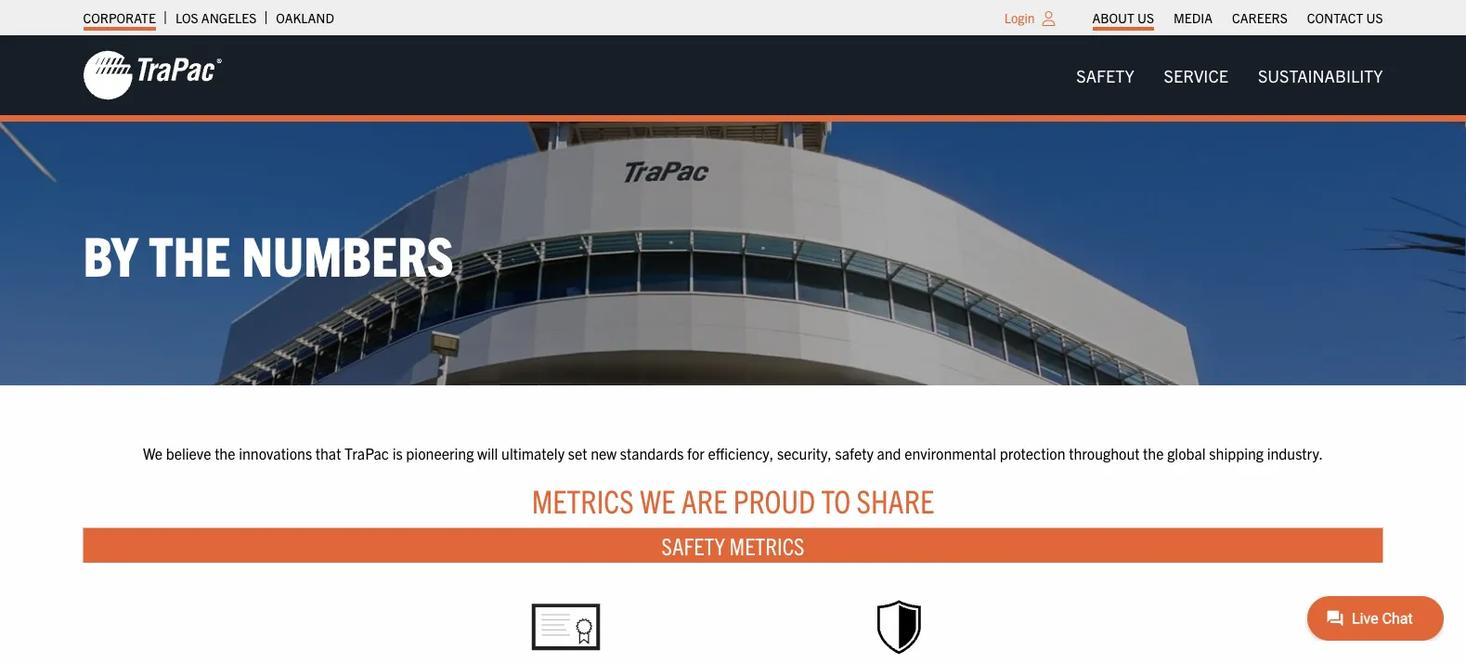 Task type: locate. For each thing, give the bounding box(es) containing it.
us
[[1138, 9, 1154, 26], [1366, 9, 1383, 26]]

contact
[[1307, 9, 1363, 26]]

1 horizontal spatial us
[[1366, 9, 1383, 26]]

to
[[821, 480, 851, 520]]

us right contact
[[1366, 9, 1383, 26]]

by the numbers
[[83, 219, 454, 287]]

contact us
[[1307, 9, 1383, 26]]

corporate link
[[83, 5, 156, 31]]

we believe the innovations that trapac is pioneering will ultimately set new standards for efficiency, security, safety and environmental protection throughout the global shipping industry.
[[143, 443, 1323, 462]]

1 horizontal spatial we
[[640, 480, 675, 520]]

0 vertical spatial menu bar
[[1083, 5, 1393, 31]]

metrics down set
[[532, 480, 634, 520]]

0 vertical spatial we
[[143, 443, 162, 462]]

metrics down proud
[[729, 531, 805, 560]]

safety
[[1077, 65, 1134, 85], [662, 531, 725, 560]]

1 horizontal spatial safety
[[1077, 65, 1134, 85]]

0 horizontal spatial us
[[1138, 9, 1154, 26]]

login
[[1005, 9, 1035, 26]]

we left believe
[[143, 443, 162, 462]]

careers
[[1232, 9, 1288, 26]]

los angeles link
[[175, 5, 257, 31]]

and
[[877, 443, 901, 462]]

about us link
[[1093, 5, 1154, 31]]

safety down about
[[1077, 65, 1134, 85]]

global
[[1167, 443, 1206, 462]]

standards
[[620, 443, 684, 462]]

safety metrics
[[662, 531, 805, 560]]

1 vertical spatial safety
[[662, 531, 725, 560]]

are
[[681, 480, 727, 520]]

menu bar up service
[[1083, 5, 1393, 31]]

sustainability
[[1258, 65, 1383, 85]]

1 vertical spatial we
[[640, 480, 675, 520]]

for
[[687, 443, 705, 462]]

we left are
[[640, 480, 675, 520]]

light image
[[1042, 11, 1055, 26]]

that
[[315, 443, 341, 462]]

safety inside metrics we are proud to share main content
[[662, 531, 725, 560]]

ultimately
[[502, 443, 565, 462]]

menu bar containing safety
[[1062, 56, 1398, 94]]

throughout
[[1069, 443, 1140, 462]]

menu bar down the careers
[[1062, 56, 1398, 94]]

0 vertical spatial safety
[[1077, 65, 1134, 85]]

1 vertical spatial metrics
[[729, 531, 805, 560]]

efficiency,
[[708, 443, 774, 462]]

share
[[857, 480, 934, 520]]

safety inside safety link
[[1077, 65, 1134, 85]]

innovations
[[239, 443, 312, 462]]

1 us from the left
[[1138, 9, 1154, 26]]

contact us link
[[1307, 5, 1383, 31]]

us right about
[[1138, 9, 1154, 26]]

metrics
[[532, 480, 634, 520], [729, 531, 805, 560]]

we
[[143, 443, 162, 462], [640, 480, 675, 520]]

will
[[477, 443, 498, 462]]

0 horizontal spatial metrics
[[532, 480, 634, 520]]

los angeles
[[175, 9, 257, 26]]

the
[[149, 219, 231, 287], [215, 443, 235, 462], [1143, 443, 1164, 462]]

los
[[175, 9, 198, 26]]

safety down are
[[662, 531, 725, 560]]

shipping
[[1209, 443, 1264, 462]]

2 us from the left
[[1366, 9, 1383, 26]]

1 vertical spatial menu bar
[[1062, 56, 1398, 94]]

menu bar
[[1083, 5, 1393, 31], [1062, 56, 1398, 94]]

oakland
[[276, 9, 334, 26]]

0 horizontal spatial safety
[[662, 531, 725, 560]]

0 horizontal spatial we
[[143, 443, 162, 462]]



Task type: describe. For each thing, give the bounding box(es) containing it.
the left global
[[1143, 443, 1164, 462]]

safety link
[[1062, 56, 1149, 94]]

login link
[[1005, 9, 1035, 26]]

new
[[591, 443, 617, 462]]

environmental
[[905, 443, 996, 462]]

the right believe
[[215, 443, 235, 462]]

media
[[1174, 9, 1213, 26]]

trapac
[[345, 443, 389, 462]]

security,
[[777, 443, 832, 462]]

industry.
[[1267, 443, 1323, 462]]

oakland link
[[276, 5, 334, 31]]

sustainability link
[[1243, 56, 1398, 94]]

media link
[[1174, 5, 1213, 31]]

careers link
[[1232, 5, 1288, 31]]

corporate
[[83, 9, 156, 26]]

about
[[1093, 9, 1135, 26]]

safety for safety metrics
[[662, 531, 725, 560]]

service link
[[1149, 56, 1243, 94]]

menu bar containing about us
[[1083, 5, 1393, 31]]

angeles
[[201, 9, 257, 26]]

0 vertical spatial metrics
[[532, 480, 634, 520]]

proud
[[733, 480, 815, 520]]

safety
[[835, 443, 874, 462]]

about us
[[1093, 9, 1154, 26]]

corporate image
[[83, 49, 222, 101]]

safety for safety
[[1077, 65, 1134, 85]]

us for contact us
[[1366, 9, 1383, 26]]

pioneering
[[406, 443, 474, 462]]

by
[[83, 219, 138, 287]]

protection
[[1000, 443, 1066, 462]]

believe
[[166, 443, 211, 462]]

metrics we are proud to share
[[532, 480, 934, 520]]

1 horizontal spatial metrics
[[729, 531, 805, 560]]

metrics we are proud to share main content
[[65, 441, 1402, 663]]

set
[[568, 443, 587, 462]]

is
[[392, 443, 403, 462]]

the right 'by'
[[149, 219, 231, 287]]

service
[[1164, 65, 1228, 85]]

numbers
[[242, 219, 454, 287]]

us for about us
[[1138, 9, 1154, 26]]



Task type: vqa. For each thing, say whether or not it's contained in the screenshot.
standards
yes



